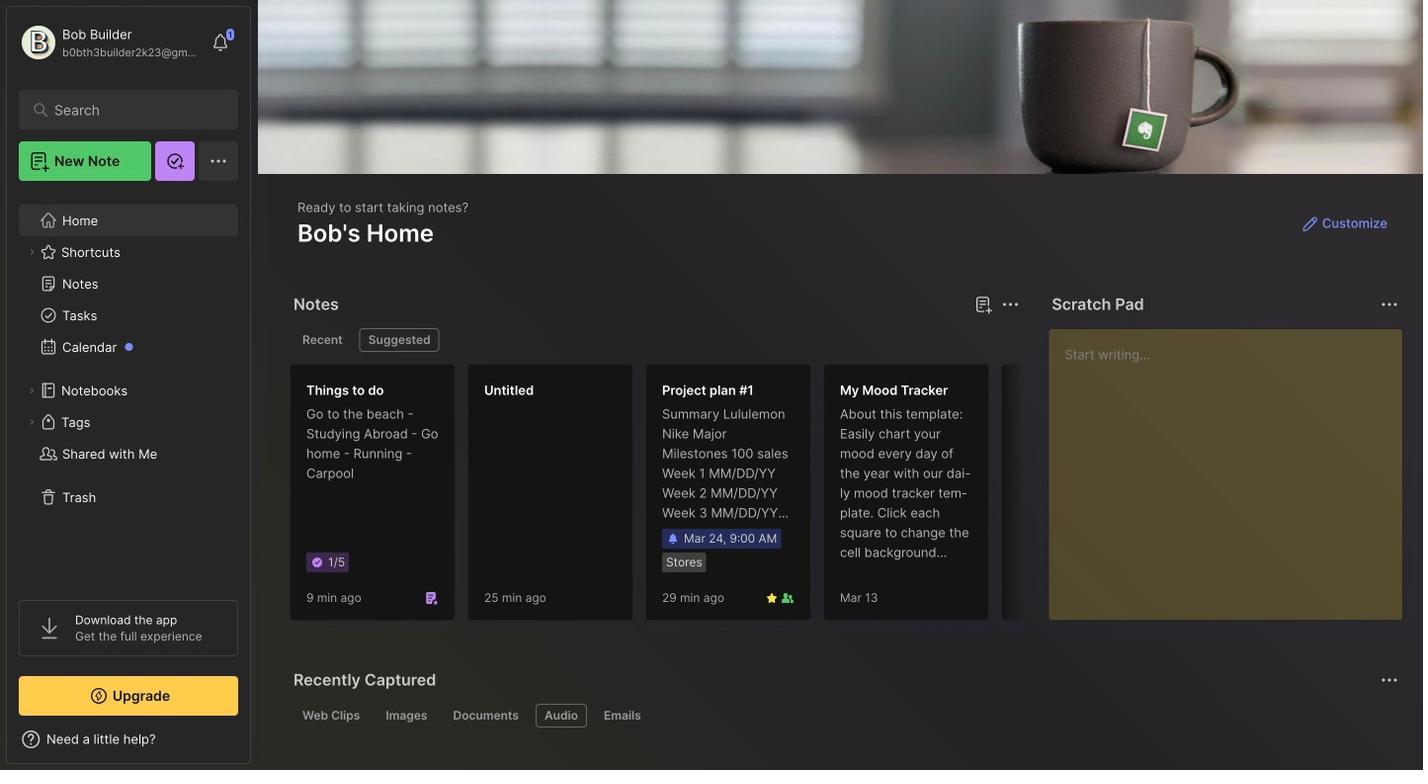 Task type: describe. For each thing, give the bounding box(es) containing it.
1 tab list from the top
[[294, 328, 1017, 352]]

none search field inside main element
[[54, 98, 212, 122]]

2 more actions field from the left
[[1376, 291, 1404, 318]]

more actions image
[[1378, 293, 1402, 316]]

expand notebooks image
[[26, 385, 38, 397]]

main element
[[0, 0, 257, 770]]

Account field
[[19, 23, 202, 62]]

Search text field
[[54, 101, 212, 120]]

WHAT'S NEW field
[[7, 724, 250, 755]]



Task type: vqa. For each thing, say whether or not it's contained in the screenshot.
search box inside the the Main element
no



Task type: locate. For each thing, give the bounding box(es) containing it.
0 horizontal spatial more actions field
[[997, 291, 1025, 318]]

0 vertical spatial tab list
[[294, 328, 1017, 352]]

None search field
[[54, 98, 212, 122]]

2 tab list from the top
[[294, 704, 1396, 728]]

more actions image
[[999, 293, 1023, 316]]

Start writing… text field
[[1065, 329, 1402, 604]]

1 more actions field from the left
[[997, 291, 1025, 318]]

1 horizontal spatial more actions field
[[1376, 291, 1404, 318]]

1 vertical spatial tab list
[[294, 704, 1396, 728]]

click to collapse image
[[250, 734, 264, 757]]

row group
[[290, 364, 1180, 633]]

tab list
[[294, 328, 1017, 352], [294, 704, 1396, 728]]

tab
[[294, 328, 352, 352], [360, 328, 440, 352], [294, 704, 369, 728], [377, 704, 437, 728], [444, 704, 528, 728], [536, 704, 587, 728], [595, 704, 650, 728]]

tree inside main element
[[7, 193, 250, 582]]

More actions field
[[997, 291, 1025, 318], [1376, 291, 1404, 318]]

tree
[[7, 193, 250, 582]]

expand tags image
[[26, 416, 38, 428]]



